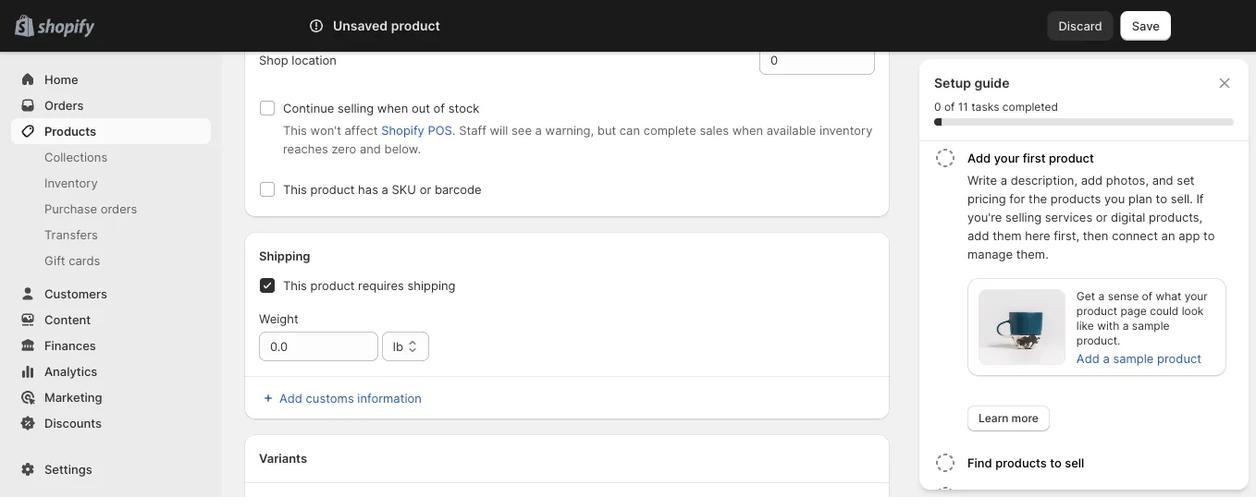 Task type: vqa. For each thing, say whether or not it's contained in the screenshot.
My Store image
no



Task type: describe. For each thing, give the bounding box(es) containing it.
or inside write a description, add photos, and set pricing for the products you plan to sell. if you're selling services or digital products, add them here first, then connect an app to manage them.
[[1096, 210, 1108, 224]]

setup guide dialog
[[920, 59, 1249, 498]]

app
[[1179, 229, 1200, 243]]

1 vertical spatial to
[[1204, 229, 1215, 243]]

product down look
[[1158, 352, 1202, 366]]

sales
[[700, 123, 729, 137]]

of inside 'get a sense of what your product page could look like with a sample product. add a sample product'
[[1142, 290, 1153, 303]]

add customs information
[[279, 391, 422, 406]]

purchase orders link
[[11, 196, 211, 222]]

description,
[[1011, 173, 1078, 187]]

write a description, add photos, and set pricing for the products you plan to sell. if you're selling services or digital products, add them here first, then connect an app to manage them.
[[968, 173, 1215, 261]]

shopify
[[381, 123, 425, 137]]

pos
[[428, 123, 452, 137]]

continue
[[283, 101, 334, 115]]

but
[[598, 123, 616, 137]]

shop location
[[259, 53, 337, 67]]

add your first product element
[[931, 171, 1242, 432]]

weight
[[259, 312, 299, 326]]

0 vertical spatial add
[[1081, 173, 1103, 187]]

a down "page"
[[1123, 320, 1129, 333]]

learn
[[979, 412, 1009, 426]]

add your first product button
[[968, 142, 1242, 171]]

get
[[1077, 290, 1096, 303]]

requires
[[358, 279, 404, 293]]

them.
[[1017, 247, 1049, 261]]

when inside ". staff will see a warning, but can complete sales when available inventory reaches zero and below."
[[733, 123, 763, 137]]

content link
[[11, 307, 211, 333]]

you
[[1105, 192, 1125, 206]]

find products to sell
[[968, 456, 1085, 471]]

see
[[512, 123, 532, 137]]

discard
[[1059, 19, 1103, 33]]

this for this product requires shipping
[[283, 279, 307, 293]]

will
[[490, 123, 508, 137]]

inventory link
[[11, 170, 211, 196]]

save
[[1132, 19, 1160, 33]]

digital
[[1111, 210, 1146, 224]]

page
[[1121, 305, 1147, 318]]

pricing
[[968, 192, 1006, 206]]

add your first product
[[968, 151, 1094, 165]]

your inside button
[[994, 151, 1020, 165]]

orders
[[101, 202, 137, 216]]

analytics
[[44, 365, 97, 379]]

sales channels button
[[11, 452, 211, 477]]

first,
[[1054, 229, 1080, 243]]

this won't affect shopify pos
[[283, 123, 452, 137]]

affect
[[345, 123, 378, 137]]

1 vertical spatial sample
[[1114, 352, 1154, 366]]

unsaved
[[333, 18, 388, 34]]

setup guide
[[935, 75, 1010, 91]]

product inside button
[[1049, 151, 1094, 165]]

set
[[1177, 173, 1195, 187]]

stock
[[448, 101, 480, 115]]

them
[[993, 229, 1022, 243]]

like
[[1077, 320, 1094, 333]]

settings
[[44, 463, 92, 477]]

orders
[[44, 98, 84, 112]]

search button
[[360, 11, 897, 41]]

1 horizontal spatial to
[[1156, 192, 1168, 206]]

unsaved product
[[333, 18, 440, 34]]

add for add your first product
[[968, 151, 991, 165]]

variants
[[259, 452, 307, 466]]

can
[[620, 123, 640, 137]]

out
[[412, 101, 430, 115]]

sense
[[1108, 290, 1139, 303]]

gift cards link
[[11, 248, 211, 274]]

if
[[1197, 192, 1204, 206]]

add inside 'get a sense of what your product page could look like with a sample product. add a sample product'
[[1077, 352, 1100, 366]]

mark find products to sell as done image
[[935, 452, 957, 475]]

available
[[767, 123, 817, 137]]

tasks
[[972, 100, 1000, 114]]

1 vertical spatial add
[[968, 229, 990, 243]]

find products to sell button
[[968, 447, 1242, 480]]

product right the 'unsaved'
[[391, 18, 440, 34]]

shipping
[[259, 249, 310, 263]]

this for this won't affect shopify pos
[[283, 123, 307, 137]]

connect
[[1112, 229, 1158, 243]]

purchase orders
[[44, 202, 137, 216]]

finances link
[[11, 333, 211, 359]]

find
[[968, 456, 993, 471]]

first
[[1023, 151, 1046, 165]]

Weight text field
[[259, 332, 378, 362]]

add customs information button
[[248, 386, 886, 412]]

customs
[[306, 391, 354, 406]]

a right "get" in the right bottom of the page
[[1099, 290, 1105, 303]]

and inside ". staff will see a warning, but can complete sales when available inventory reaches zero and below."
[[360, 142, 381, 156]]

this for this product has a sku or barcode
[[283, 182, 307, 197]]

transfers
[[44, 228, 98, 242]]

sku
[[392, 182, 416, 197]]

has
[[358, 182, 378, 197]]

product down "get" in the right bottom of the page
[[1077, 305, 1118, 318]]

0 vertical spatial when
[[377, 101, 408, 115]]

product.
[[1077, 334, 1121, 348]]

shopify pos link
[[381, 123, 452, 137]]

zero
[[332, 142, 356, 156]]

guide
[[975, 75, 1010, 91]]

0
[[935, 100, 941, 114]]

plan
[[1129, 192, 1153, 206]]

manage
[[968, 247, 1013, 261]]

and inside write a description, add photos, and set pricing for the products you plan to sell. if you're selling services or digital products, add them here first, then connect an app to manage them.
[[1153, 173, 1174, 187]]

product left the has
[[310, 182, 355, 197]]

products
[[44, 124, 96, 138]]

a right the has
[[382, 182, 389, 197]]



Task type: locate. For each thing, give the bounding box(es) containing it.
add down you're
[[968, 229, 990, 243]]

1 horizontal spatial when
[[733, 123, 763, 137]]

0 vertical spatial products
[[1051, 192, 1101, 206]]

could
[[1150, 305, 1179, 318]]

photos,
[[1106, 173, 1149, 187]]

add down product.
[[1077, 352, 1100, 366]]

more
[[1012, 412, 1039, 426]]

a
[[535, 123, 542, 137], [1001, 173, 1008, 187], [382, 182, 389, 197], [1099, 290, 1105, 303], [1123, 320, 1129, 333], [1103, 352, 1110, 366]]

0 horizontal spatial and
[[360, 142, 381, 156]]

customers link
[[11, 281, 211, 307]]

continue selling when out of stock
[[283, 101, 480, 115]]

purchase
[[44, 202, 97, 216]]

this
[[283, 123, 307, 137], [283, 182, 307, 197], [283, 279, 307, 293]]

2 vertical spatial to
[[1050, 456, 1062, 471]]

a inside write a description, add photos, and set pricing for the products you plan to sell. if you're selling services or digital products, add them here first, then connect an app to manage them.
[[1001, 173, 1008, 187]]

sell
[[1065, 456, 1085, 471]]

0 horizontal spatial when
[[377, 101, 408, 115]]

sales channels
[[19, 458, 99, 471]]

0 vertical spatial or
[[420, 182, 431, 197]]

sample
[[1132, 320, 1170, 333], [1114, 352, 1154, 366]]

get a sense of what your product page could look like with a sample product. add a sample product
[[1077, 290, 1208, 366]]

0 horizontal spatial products
[[996, 456, 1047, 471]]

sales
[[19, 458, 48, 471]]

1 vertical spatial selling
[[1006, 210, 1042, 224]]

sample down product.
[[1114, 352, 1154, 366]]

products inside write a description, add photos, and set pricing for the products you plan to sell. if you're selling services or digital products, add them here first, then connect an app to manage them.
[[1051, 192, 1101, 206]]

2 this from the top
[[283, 182, 307, 197]]

to right app
[[1204, 229, 1215, 243]]

1 horizontal spatial your
[[1185, 290, 1208, 303]]

a right see on the top left of page
[[535, 123, 542, 137]]

lb
[[393, 340, 403, 354]]

content
[[44, 313, 91, 327]]

1 horizontal spatial and
[[1153, 173, 1174, 187]]

0 vertical spatial to
[[1156, 192, 1168, 206]]

0 horizontal spatial add
[[279, 391, 303, 406]]

1 this from the top
[[283, 123, 307, 137]]

0 horizontal spatial add
[[968, 229, 990, 243]]

products inside button
[[996, 456, 1047, 471]]

this up reaches
[[283, 123, 307, 137]]

of right out
[[434, 101, 445, 115]]

to left sell on the bottom right of page
[[1050, 456, 1062, 471]]

write
[[968, 173, 998, 187]]

to left sell.
[[1156, 192, 1168, 206]]

1 horizontal spatial of
[[945, 100, 955, 114]]

a inside ". staff will see a warning, but can complete sales when available inventory reaches zero and below."
[[535, 123, 542, 137]]

selling down "for"
[[1006, 210, 1042, 224]]

2 horizontal spatial to
[[1204, 229, 1215, 243]]

look
[[1182, 305, 1204, 318]]

marketing link
[[11, 385, 211, 411]]

2 vertical spatial add
[[279, 391, 303, 406]]

of right the 0
[[945, 100, 955, 114]]

2 vertical spatial this
[[283, 279, 307, 293]]

with
[[1098, 320, 1120, 333]]

add down add your first product button
[[1081, 173, 1103, 187]]

orders link
[[11, 93, 211, 118]]

add inside button
[[279, 391, 303, 406]]

an
[[1162, 229, 1176, 243]]

0 horizontal spatial to
[[1050, 456, 1062, 471]]

finances
[[44, 339, 96, 353]]

add
[[968, 151, 991, 165], [1077, 352, 1100, 366], [279, 391, 303, 406]]

your up look
[[1185, 290, 1208, 303]]

0 horizontal spatial of
[[434, 101, 445, 115]]

discounts link
[[11, 411, 211, 437]]

or up then
[[1096, 210, 1108, 224]]

your left first
[[994, 151, 1020, 165]]

learn more link
[[968, 406, 1050, 432]]

collections
[[44, 150, 108, 164]]

discard button
[[1048, 11, 1114, 41]]

product up description,
[[1049, 151, 1094, 165]]

2 horizontal spatial add
[[1077, 352, 1100, 366]]

then
[[1083, 229, 1109, 243]]

marketing
[[44, 390, 102, 405]]

1 vertical spatial products
[[996, 456, 1047, 471]]

mark add your first product as done image
[[935, 147, 957, 169]]

complete
[[644, 123, 697, 137]]

1 vertical spatial add
[[1077, 352, 1100, 366]]

information
[[357, 391, 422, 406]]

0 vertical spatial your
[[994, 151, 1020, 165]]

1 vertical spatial when
[[733, 123, 763, 137]]

the
[[1029, 192, 1048, 206]]

0 vertical spatial add
[[968, 151, 991, 165]]

sell.
[[1171, 192, 1193, 206]]

1 horizontal spatial add
[[1081, 173, 1103, 187]]

selling inside write a description, add photos, and set pricing for the products you plan to sell. if you're selling services or digital products, add them here first, then connect an app to manage them.
[[1006, 210, 1042, 224]]

and down this won't affect shopify pos
[[360, 142, 381, 156]]

0 horizontal spatial or
[[420, 182, 431, 197]]

products right find
[[996, 456, 1047, 471]]

for
[[1010, 192, 1026, 206]]

this down reaches
[[283, 182, 307, 197]]

3 this from the top
[[283, 279, 307, 293]]

when up shopify
[[377, 101, 408, 115]]

of up "page"
[[1142, 290, 1153, 303]]

discounts
[[44, 416, 102, 431]]

11
[[958, 100, 969, 114]]

add for add customs information
[[279, 391, 303, 406]]

1 vertical spatial and
[[1153, 173, 1174, 187]]

won't
[[310, 123, 341, 137]]

products,
[[1149, 210, 1203, 224]]

add inside button
[[968, 151, 991, 165]]

channels
[[50, 458, 99, 471]]

product left requires
[[310, 279, 355, 293]]

reaches
[[283, 142, 328, 156]]

to
[[1156, 192, 1168, 206], [1204, 229, 1215, 243], [1050, 456, 1062, 471]]

this down shipping
[[283, 279, 307, 293]]

product
[[391, 18, 440, 34], [1049, 151, 1094, 165], [310, 182, 355, 197], [310, 279, 355, 293], [1077, 305, 1118, 318], [1158, 352, 1202, 366]]

1 horizontal spatial or
[[1096, 210, 1108, 224]]

add left customs
[[279, 391, 303, 406]]

shopify image
[[37, 19, 95, 37]]

what
[[1156, 290, 1182, 303]]

here
[[1025, 229, 1051, 243]]

1 horizontal spatial selling
[[1006, 210, 1042, 224]]

inventory
[[44, 176, 98, 190]]

selling up affect
[[338, 101, 374, 115]]

to inside button
[[1050, 456, 1062, 471]]

1 horizontal spatial add
[[968, 151, 991, 165]]

0 horizontal spatial selling
[[338, 101, 374, 115]]

this product has a sku or barcode
[[283, 182, 482, 197]]

search
[[390, 19, 430, 33]]

completed
[[1003, 100, 1059, 114]]

mark manage your digital products as done image
[[935, 486, 957, 498]]

gift cards
[[44, 254, 100, 268]]

1 horizontal spatial products
[[1051, 192, 1101, 206]]

1 vertical spatial or
[[1096, 210, 1108, 224]]

services
[[1045, 210, 1093, 224]]

your inside 'get a sense of what your product page could look like with a sample product. add a sample product'
[[1185, 290, 1208, 303]]

this product requires shipping
[[283, 279, 456, 293]]

home
[[44, 72, 78, 87]]

0 vertical spatial selling
[[338, 101, 374, 115]]

None number field
[[760, 45, 848, 75]]

save button
[[1121, 11, 1171, 41]]

0 vertical spatial sample
[[1132, 320, 1170, 333]]

and left set
[[1153, 173, 1174, 187]]

1 vertical spatial this
[[283, 182, 307, 197]]

.
[[452, 123, 456, 137]]

a right write
[[1001, 173, 1008, 187]]

0 vertical spatial this
[[283, 123, 307, 137]]

transfers link
[[11, 222, 211, 248]]

or right "sku" on the left top
[[420, 182, 431, 197]]

2 horizontal spatial of
[[1142, 290, 1153, 303]]

inventory
[[820, 123, 873, 137]]

0 vertical spatial and
[[360, 142, 381, 156]]

settings link
[[11, 457, 211, 483]]

when right sales
[[733, 123, 763, 137]]

0 horizontal spatial your
[[994, 151, 1020, 165]]

products up services
[[1051, 192, 1101, 206]]

sample down 'could'
[[1132, 320, 1170, 333]]

gift
[[44, 254, 65, 268]]

add up write
[[968, 151, 991, 165]]

learn more
[[979, 412, 1039, 426]]

barcode
[[435, 182, 482, 197]]

0 of 11 tasks completed
[[935, 100, 1059, 114]]

you're
[[968, 210, 1002, 224]]

1 vertical spatial your
[[1185, 290, 1208, 303]]

a down product.
[[1103, 352, 1110, 366]]

your
[[994, 151, 1020, 165], [1185, 290, 1208, 303]]

add a sample product button
[[1066, 346, 1213, 372]]

home link
[[11, 67, 211, 93]]



